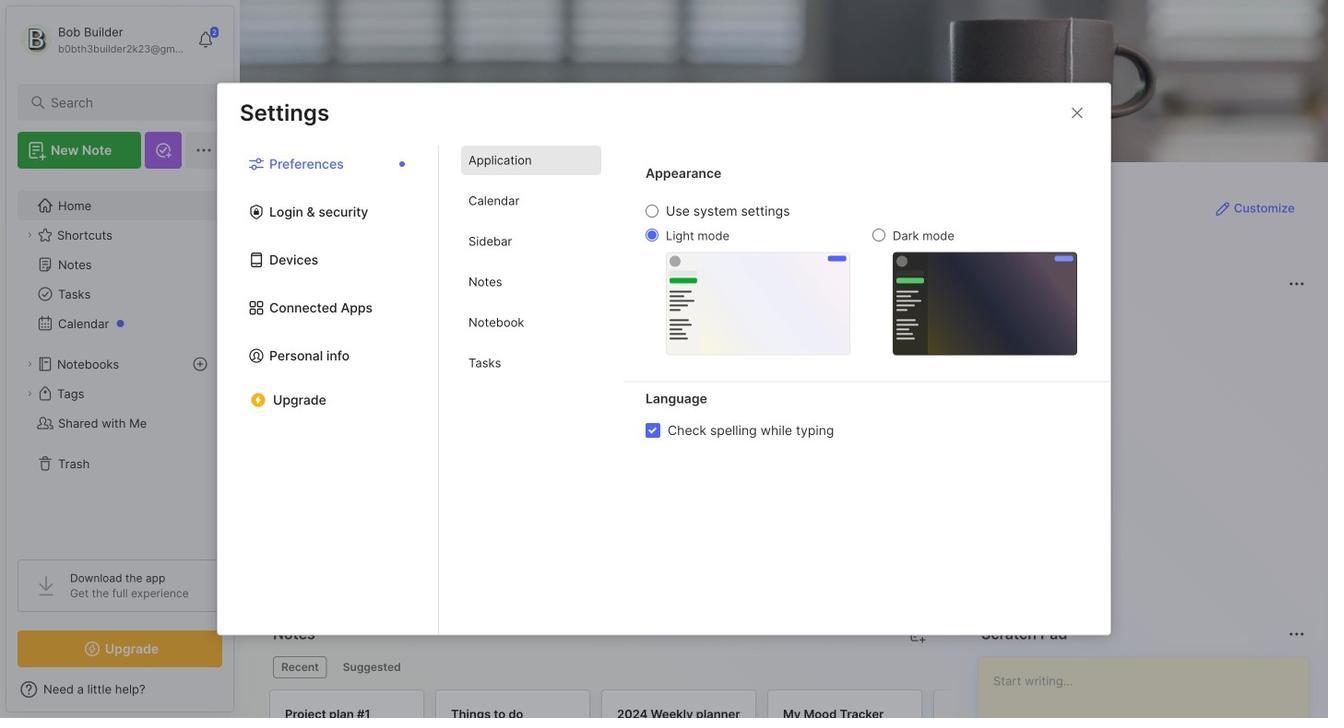 Task type: locate. For each thing, give the bounding box(es) containing it.
None radio
[[646, 205, 658, 218]]

row group
[[269, 690, 1099, 718]]

option group
[[646, 203, 1077, 356]]

Start writing… text field
[[993, 658, 1308, 718]]

tab
[[461, 146, 601, 175], [461, 186, 601, 216], [461, 227, 601, 256], [461, 267, 601, 297], [461, 308, 601, 338], [461, 349, 601, 378], [273, 657, 327, 679], [335, 657, 409, 679]]

tree
[[6, 180, 233, 543]]

None radio
[[646, 229, 658, 242], [872, 229, 885, 242], [646, 229, 658, 242], [872, 229, 885, 242]]

None search field
[[51, 91, 198, 113]]

None checkbox
[[646, 423, 660, 438]]

tab list
[[218, 146, 439, 635], [439, 146, 623, 635], [273, 657, 948, 679]]



Task type: describe. For each thing, give the bounding box(es) containing it.
close image
[[1066, 102, 1088, 124]]

tree inside main element
[[6, 180, 233, 543]]

expand tags image
[[24, 388, 35, 399]]

Search text field
[[51, 94, 198, 112]]

expand notebooks image
[[24, 359, 35, 370]]

none search field inside main element
[[51, 91, 198, 113]]

main element
[[0, 0, 240, 718]]



Task type: vqa. For each thing, say whether or not it's contained in the screenshot.
Images 'tab'
no



